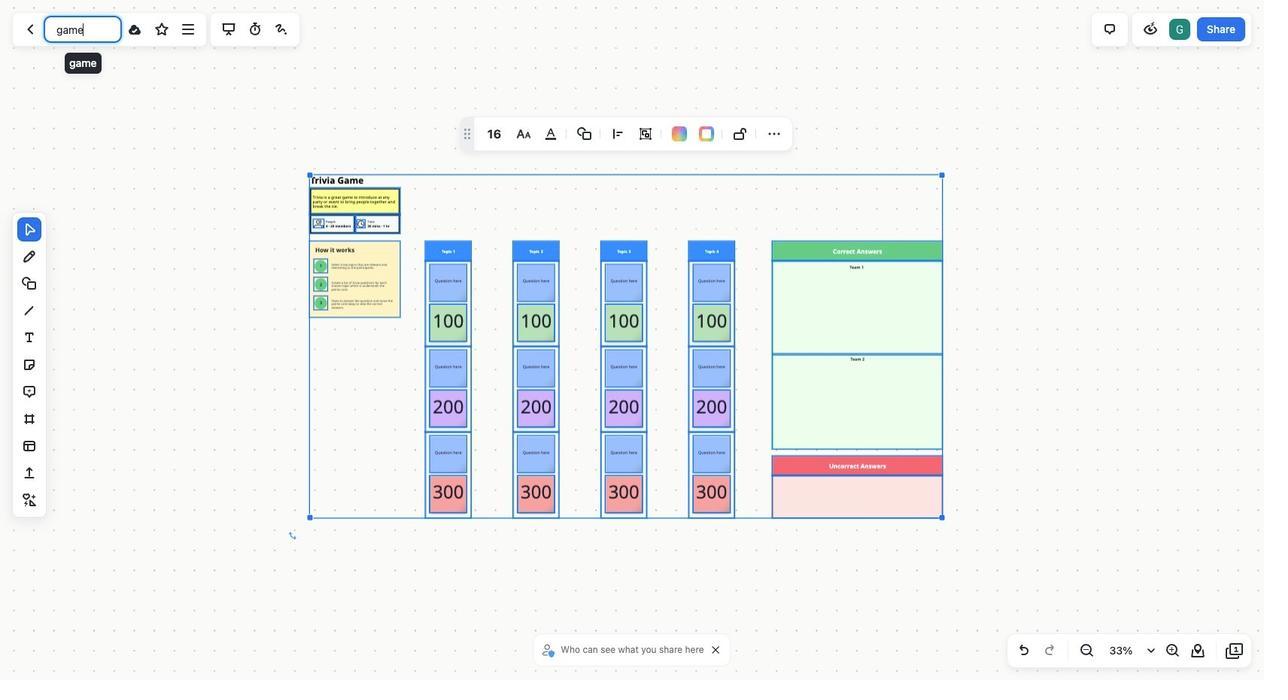 Task type: vqa. For each thing, say whether or not it's contained in the screenshot.
Laser 'icon'
yes



Task type: describe. For each thing, give the bounding box(es) containing it.
undo image
[[1015, 642, 1033, 660]]

laser image
[[273, 20, 291, 38]]

comment panel image
[[1101, 20, 1119, 38]]

format styles image
[[515, 125, 533, 143]]

zoom out image
[[1078, 642, 1096, 660]]

1 menu item from the left
[[573, 122, 597, 146]]

mini map image
[[1189, 642, 1207, 660]]

more options image
[[179, 20, 197, 38]]

2 menu item from the left
[[729, 122, 753, 146]]

timer image
[[246, 20, 264, 38]]

presentation image
[[220, 20, 238, 38]]

close image
[[713, 647, 720, 654]]

zoom in image
[[1164, 642, 1182, 660]]



Task type: locate. For each thing, give the bounding box(es) containing it.
fill menu item
[[672, 126, 687, 141]]

tooltip
[[63, 42, 103, 75]]

star this whiteboard image
[[152, 20, 171, 38]]

0 horizontal spatial menu item
[[573, 122, 597, 146]]

list
[[1168, 17, 1192, 41]]

menu item right fill menu item
[[729, 122, 753, 146]]

menu item
[[573, 122, 597, 146], [729, 122, 753, 146]]

1 horizontal spatial menu item
[[729, 122, 753, 146]]

list item
[[1168, 17, 1192, 41]]

dashboard image
[[22, 20, 40, 38]]

menu item right format styles icon at the left of the page
[[573, 122, 597, 146]]

Document name text field
[[45, 17, 121, 41]]

pages image
[[1226, 642, 1244, 660]]



